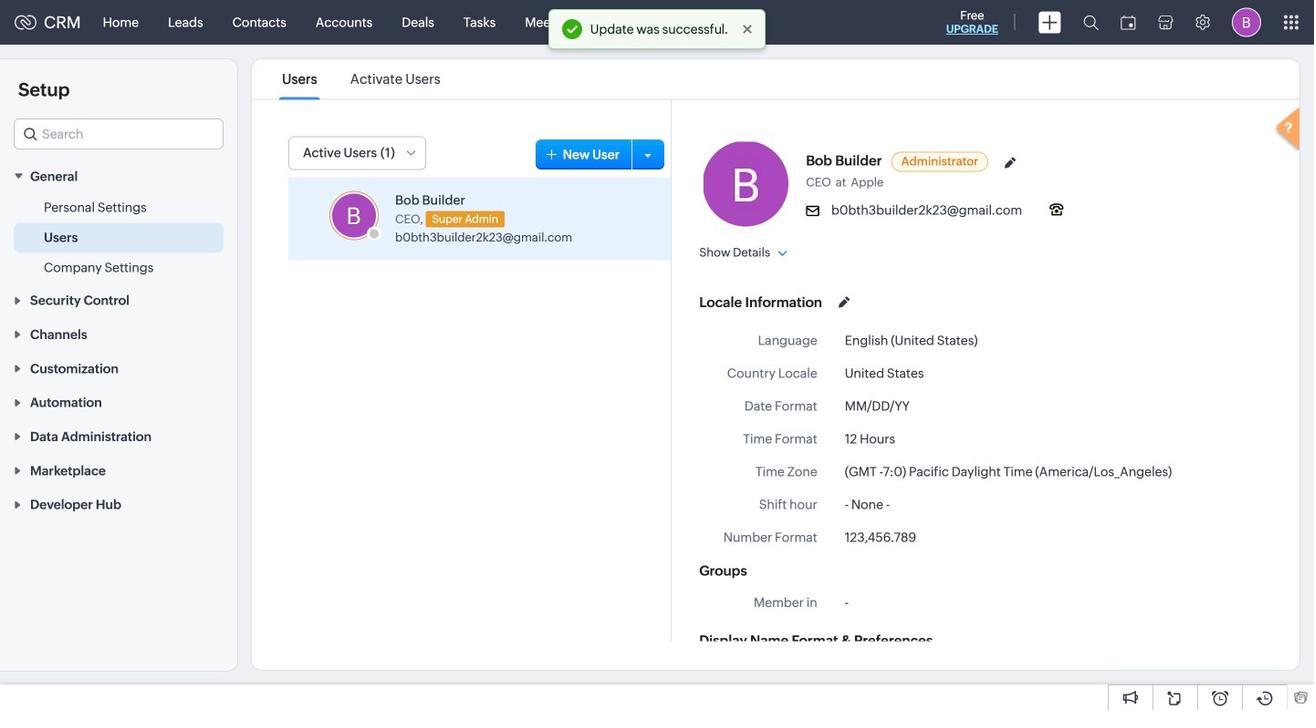Task type: vqa. For each thing, say whether or not it's contained in the screenshot.
logo
yes



Task type: locate. For each thing, give the bounding box(es) containing it.
list
[[266, 59, 457, 99]]

logo image
[[15, 15, 37, 30]]

create menu element
[[1028, 0, 1072, 44]]

create menu image
[[1038, 11, 1061, 33]]

region
[[0, 193, 237, 283]]



